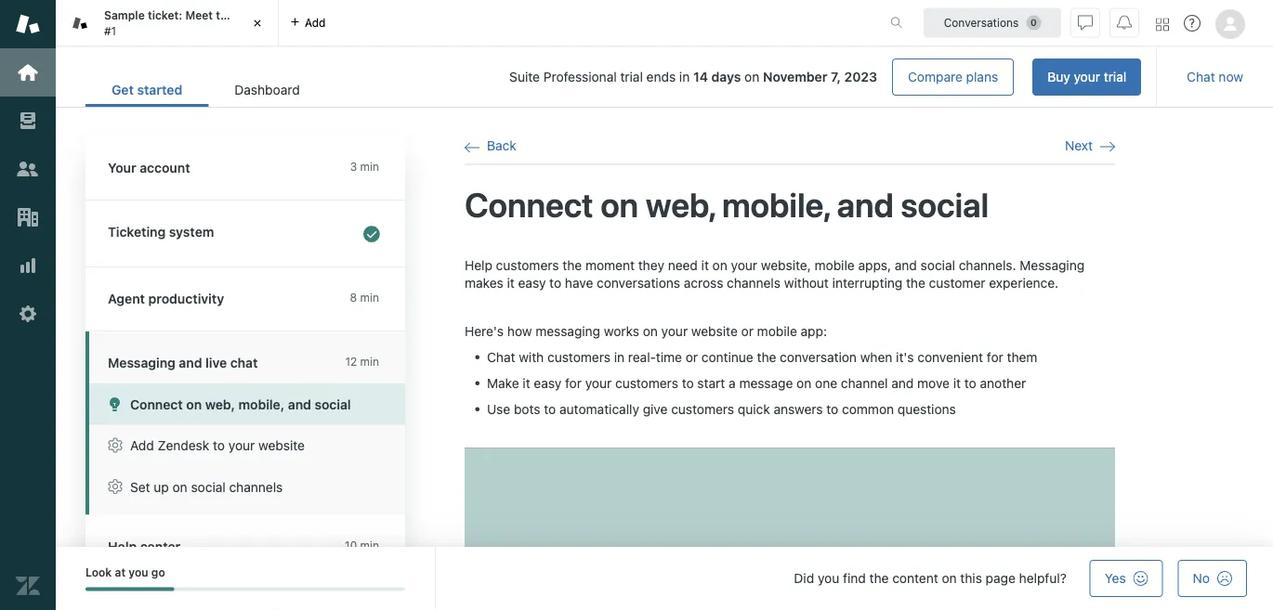 Task type: locate. For each thing, give the bounding box(es) containing it.
connect on web, mobile, and social button
[[89, 384, 405, 425]]

suite professional trial ends in 14 days on november 7, 2023
[[509, 69, 877, 85]]

the right meet
[[216, 9, 234, 22]]

to
[[549, 276, 561, 291], [682, 375, 694, 391], [964, 375, 977, 391], [544, 401, 556, 417], [827, 401, 839, 417], [213, 438, 225, 454]]

reporting image
[[16, 254, 40, 278]]

footer
[[56, 547, 1273, 611]]

1 horizontal spatial channels
[[727, 276, 781, 291]]

video thumbnail image
[[465, 448, 1115, 611], [465, 448, 1115, 611]]

and right apps,
[[895, 257, 917, 273]]

chat left now
[[1187, 69, 1215, 85]]

here's
[[465, 324, 504, 339]]

0 horizontal spatial in
[[614, 349, 625, 365]]

1 horizontal spatial connect
[[465, 185, 594, 224]]

on left "one"
[[797, 375, 812, 391]]

on up across
[[713, 257, 728, 273]]

did
[[794, 571, 814, 586]]

zendesk products image
[[1156, 18, 1169, 31]]

chat now
[[1187, 69, 1243, 85]]

connect on web, mobile, and social down chat
[[130, 397, 351, 412]]

your
[[1074, 69, 1100, 85], [731, 257, 758, 273], [661, 324, 688, 339], [585, 375, 612, 391], [228, 438, 255, 454]]

8 min
[[350, 291, 379, 304]]

social
[[901, 185, 989, 224], [921, 257, 955, 273], [315, 397, 351, 412], [191, 480, 226, 495]]

min for help center
[[360, 539, 379, 552]]

0 horizontal spatial connect
[[130, 397, 183, 412]]

in left 14
[[679, 69, 690, 85]]

website up continue
[[691, 324, 738, 339]]

the up have
[[563, 257, 582, 273]]

1 vertical spatial mobile,
[[238, 397, 285, 412]]

customer
[[929, 276, 986, 291]]

you right at
[[129, 566, 148, 579]]

0 horizontal spatial for
[[565, 375, 582, 391]]

1 vertical spatial chat
[[487, 349, 515, 365]]

connect
[[465, 185, 594, 224], [130, 397, 183, 412]]

3 min
[[350, 160, 379, 173]]

connect on web, mobile, and social up need
[[465, 185, 989, 224]]

0 vertical spatial for
[[987, 349, 1003, 365]]

min right 8
[[360, 291, 379, 304]]

1 vertical spatial channels
[[229, 480, 283, 495]]

1 trial from the left
[[1104, 69, 1127, 85]]

1 horizontal spatial help
[[465, 257, 492, 273]]

in
[[679, 69, 690, 85], [614, 349, 625, 365]]

it up across
[[701, 257, 709, 273]]

0 horizontal spatial mobile,
[[238, 397, 285, 412]]

it right move
[[953, 375, 961, 391]]

connect on web, mobile, and social inside connect on web, mobile, and social button
[[130, 397, 351, 412]]

mobile
[[815, 257, 855, 273], [757, 324, 797, 339]]

web, inside content-title region
[[646, 185, 715, 224]]

here's how messaging works on your website or mobile app:
[[465, 324, 827, 339]]

channels down add zendesk to your website button
[[229, 480, 283, 495]]

progress-bar progress bar
[[86, 588, 405, 591]]

0 vertical spatial help
[[465, 257, 492, 273]]

helpful?
[[1019, 571, 1067, 586]]

social inside content-title region
[[901, 185, 989, 224]]

on up real-
[[643, 324, 658, 339]]

when
[[860, 349, 893, 365]]

to down "one"
[[827, 401, 839, 417]]

you
[[129, 566, 148, 579], [818, 571, 839, 586]]

1 vertical spatial in
[[614, 349, 625, 365]]

buy
[[1048, 69, 1070, 85]]

tab
[[56, 0, 279, 46]]

0 horizontal spatial help
[[108, 539, 137, 554]]

compare plans
[[908, 69, 998, 85]]

web, inside button
[[205, 397, 235, 412]]

region containing help customers the moment they need it on your website, mobile apps, and social channels. messaging makes it easy to have conversations across channels without interrupting the customer experience.
[[465, 256, 1115, 611]]

website down connect on web, mobile, and social button
[[258, 438, 305, 454]]

1 vertical spatial messaging
[[108, 355, 176, 371]]

0 vertical spatial mobile,
[[722, 185, 830, 224]]

November 7, 2023 text field
[[763, 69, 877, 85]]

customers inside help customers the moment they need it on your website, mobile apps, and social channels. messaging makes it easy to have conversations across channels without interrupting the customer experience.
[[496, 257, 559, 273]]

moment
[[585, 257, 635, 273]]

easy inside help customers the moment they need it on your website, mobile apps, and social channels. messaging makes it easy to have conversations across channels without interrupting the customer experience.
[[518, 276, 546, 291]]

0 horizontal spatial web,
[[205, 397, 235, 412]]

trial inside button
[[1104, 69, 1127, 85]]

0 vertical spatial web,
[[646, 185, 715, 224]]

on inside "footer"
[[942, 571, 957, 586]]

on up zendesk
[[186, 397, 202, 412]]

to left have
[[549, 276, 561, 291]]

4 min from the top
[[360, 539, 379, 552]]

your left website, at the top right of the page
[[731, 257, 758, 273]]

0 horizontal spatial or
[[686, 349, 698, 365]]

mobile, up add zendesk to your website button
[[238, 397, 285, 412]]

easy
[[518, 276, 546, 291], [534, 375, 562, 391]]

interrupting
[[832, 276, 903, 291]]

it right makes
[[507, 276, 515, 291]]

on inside help customers the moment they need it on your website, mobile apps, and social channels. messaging makes it easy to have conversations across channels without interrupting the customer experience.
[[713, 257, 728, 273]]

1 vertical spatial connect on web, mobile, and social
[[130, 397, 351, 412]]

0 vertical spatial connect on web, mobile, and social
[[465, 185, 989, 224]]

1 min from the top
[[360, 160, 379, 173]]

move
[[917, 375, 950, 391]]

notifications image
[[1117, 15, 1132, 30]]

messaging
[[536, 324, 600, 339]]

buy your trial
[[1048, 69, 1127, 85]]

on left this in the bottom of the page
[[942, 571, 957, 586]]

help inside help customers the moment they need it on your website, mobile apps, and social channels. messaging makes it easy to have conversations across channels without interrupting the customer experience.
[[465, 257, 492, 273]]

tab containing sample ticket: meet the ticket
[[56, 0, 279, 46]]

the
[[216, 9, 234, 22], [563, 257, 582, 273], [906, 276, 926, 291], [757, 349, 776, 365], [869, 571, 889, 586]]

make it easy for your customers to start a message on one channel and move it to another
[[487, 375, 1026, 391]]

1 vertical spatial web,
[[205, 397, 235, 412]]

1 horizontal spatial or
[[741, 324, 754, 339]]

and up add zendesk to your website button
[[288, 397, 311, 412]]

messaging inside help customers the moment they need it on your website, mobile apps, and social channels. messaging makes it easy to have conversations across channels without interrupting the customer experience.
[[1020, 257, 1085, 273]]

0 horizontal spatial you
[[129, 566, 148, 579]]

channels inside help customers the moment they need it on your website, mobile apps, and social channels. messaging makes it easy to have conversations across channels without interrupting the customer experience.
[[727, 276, 781, 291]]

on
[[745, 69, 760, 85], [601, 185, 639, 224], [713, 257, 728, 273], [643, 324, 658, 339], [797, 375, 812, 391], [186, 397, 202, 412], [172, 480, 187, 495], [942, 571, 957, 586]]

1 horizontal spatial mobile,
[[722, 185, 830, 224]]

0 horizontal spatial messaging
[[108, 355, 176, 371]]

2 min from the top
[[360, 291, 379, 304]]

social down 12
[[315, 397, 351, 412]]

ticketing system button
[[86, 201, 401, 267]]

your up automatically
[[585, 375, 612, 391]]

messaging up experience.
[[1020, 257, 1085, 273]]

live
[[205, 355, 227, 371]]

social up customer
[[921, 257, 955, 273]]

1 vertical spatial help
[[108, 539, 137, 554]]

web, up add zendesk to your website
[[205, 397, 235, 412]]

3 min from the top
[[360, 355, 379, 368]]

0 vertical spatial easy
[[518, 276, 546, 291]]

on right up
[[172, 480, 187, 495]]

easy down 'with'
[[534, 375, 562, 391]]

this
[[960, 571, 982, 586]]

in left real-
[[614, 349, 625, 365]]

1 horizontal spatial chat
[[1187, 69, 1215, 85]]

on right days
[[745, 69, 760, 85]]

1 horizontal spatial trial
[[1104, 69, 1127, 85]]

give
[[643, 401, 668, 417]]

chat now button
[[1172, 59, 1258, 96]]

bots
[[514, 401, 540, 417]]

agent productivity
[[108, 291, 224, 307]]

0 horizontal spatial website
[[258, 438, 305, 454]]

your
[[108, 160, 136, 176]]

next button
[[1065, 138, 1115, 155]]

conversations button
[[924, 8, 1061, 38]]

1 vertical spatial easy
[[534, 375, 562, 391]]

mobile up the without
[[815, 257, 855, 273]]

account
[[140, 160, 190, 176]]

0 vertical spatial chat
[[1187, 69, 1215, 85]]

help center
[[108, 539, 181, 554]]

back button
[[465, 138, 517, 155]]

and inside content-title region
[[837, 185, 894, 224]]

0 vertical spatial messaging
[[1020, 257, 1085, 273]]

close image
[[248, 14, 267, 33]]

tab list
[[86, 73, 326, 107]]

conversations
[[597, 276, 680, 291]]

connect up add
[[130, 397, 183, 412]]

or
[[741, 324, 754, 339], [686, 349, 698, 365]]

add
[[130, 438, 154, 454]]

0 vertical spatial in
[[679, 69, 690, 85]]

mobile, inside content-title region
[[722, 185, 830, 224]]

region
[[465, 256, 1115, 611]]

web, up need
[[646, 185, 715, 224]]

real-
[[628, 349, 656, 365]]

common
[[842, 401, 894, 417]]

1 horizontal spatial web,
[[646, 185, 715, 224]]

and up apps,
[[837, 185, 894, 224]]

1 vertical spatial connect
[[130, 397, 183, 412]]

0 horizontal spatial channels
[[229, 480, 283, 495]]

mobile up the "chat with customers in real-time or continue the conversation when it's convenient for them"
[[757, 324, 797, 339]]

min right 10 at left
[[360, 539, 379, 552]]

makes
[[465, 276, 503, 291]]

chat
[[230, 355, 258, 371]]

1 horizontal spatial connect on web, mobile, and social
[[465, 185, 989, 224]]

min right 12
[[360, 355, 379, 368]]

connect down back on the top left of page
[[465, 185, 594, 224]]

add
[[305, 16, 326, 29]]

social down add zendesk to your website
[[191, 480, 226, 495]]

1 horizontal spatial for
[[987, 349, 1003, 365]]

meet
[[185, 9, 213, 22]]

get help image
[[1184, 15, 1201, 32]]

help up at
[[108, 539, 137, 554]]

1 horizontal spatial messaging
[[1020, 257, 1085, 273]]

how
[[507, 324, 532, 339]]

on inside connect on web, mobile, and social button
[[186, 397, 202, 412]]

0 horizontal spatial mobile
[[757, 324, 797, 339]]

trial left ends
[[620, 69, 643, 85]]

help up makes
[[465, 257, 492, 273]]

2 trial from the left
[[620, 69, 643, 85]]

trial
[[1104, 69, 1127, 85], [620, 69, 643, 85]]

min right 3
[[360, 160, 379, 173]]

conversations
[[944, 16, 1019, 29]]

min for messaging and live chat
[[360, 355, 379, 368]]

easy left have
[[518, 276, 546, 291]]

and left live
[[179, 355, 202, 371]]

trial for professional
[[620, 69, 643, 85]]

set up on social channels
[[130, 480, 283, 495]]

1 vertical spatial for
[[565, 375, 582, 391]]

0 vertical spatial channels
[[727, 276, 781, 291]]

your up the time
[[661, 324, 688, 339]]

0 horizontal spatial chat
[[487, 349, 515, 365]]

section
[[341, 59, 1141, 96]]

works
[[604, 324, 639, 339]]

channels down website, at the top right of the page
[[727, 276, 781, 291]]

min for agent productivity
[[360, 291, 379, 304]]

chat
[[1187, 69, 1215, 85], [487, 349, 515, 365]]

trial down the notifications icon
[[1104, 69, 1127, 85]]

1 vertical spatial website
[[258, 438, 305, 454]]

customers image
[[16, 157, 40, 181]]

messaging down the agent
[[108, 355, 176, 371]]

for up automatically
[[565, 375, 582, 391]]

min inside messaging and live chat heading
[[360, 355, 379, 368]]

ticketing system
[[108, 224, 214, 240]]

social inside set up on social channels button
[[191, 480, 226, 495]]

chat inside button
[[1187, 69, 1215, 85]]

0 vertical spatial mobile
[[815, 257, 855, 273]]

mobile, up website, at the top right of the page
[[722, 185, 830, 224]]

for left them
[[987, 349, 1003, 365]]

tab list containing get started
[[86, 73, 326, 107]]

messaging
[[1020, 257, 1085, 273], [108, 355, 176, 371]]

customers down start
[[671, 401, 734, 417]]

customers up makes
[[496, 257, 559, 273]]

on up moment
[[601, 185, 639, 224]]

questions
[[898, 401, 956, 417]]

1 horizontal spatial mobile
[[815, 257, 855, 273]]

to right zendesk
[[213, 438, 225, 454]]

your right buy
[[1074, 69, 1100, 85]]

chat up the make
[[487, 349, 515, 365]]

0 horizontal spatial connect on web, mobile, and social
[[130, 397, 351, 412]]

0 vertical spatial connect
[[465, 185, 594, 224]]

customers down real-
[[615, 375, 678, 391]]

or right the time
[[686, 349, 698, 365]]

web,
[[646, 185, 715, 224], [205, 397, 235, 412]]

or up the "chat with customers in real-time or continue the conversation when it's convenient for them"
[[741, 324, 754, 339]]

1 horizontal spatial website
[[691, 324, 738, 339]]

start
[[697, 375, 725, 391]]

social up channels.
[[901, 185, 989, 224]]

help
[[465, 257, 492, 273], [108, 539, 137, 554]]

0 horizontal spatial trial
[[620, 69, 643, 85]]

1 horizontal spatial in
[[679, 69, 690, 85]]

mobile inside help customers the moment they need it on your website, mobile apps, and social channels. messaging makes it easy to have conversations across channels without interrupting the customer experience.
[[815, 257, 855, 273]]

progress bar image
[[86, 588, 174, 591]]

your down connect on web, mobile, and social button
[[228, 438, 255, 454]]

you right did at the bottom of the page
[[818, 571, 839, 586]]



Task type: describe. For each thing, give the bounding box(es) containing it.
get
[[112, 82, 134, 98]]

them
[[1007, 349, 1038, 365]]

website,
[[761, 257, 811, 273]]

admin image
[[16, 302, 40, 326]]

did you find the content on this page helpful?
[[794, 571, 1067, 586]]

connect inside content-title region
[[465, 185, 594, 224]]

button displays agent's chat status as invisible. image
[[1078, 15, 1093, 30]]

to left start
[[682, 375, 694, 391]]

chat for chat with customers in real-time or continue the conversation when it's convenient for them
[[487, 349, 515, 365]]

no
[[1193, 571, 1210, 586]]

section containing compare plans
[[341, 59, 1141, 96]]

to left another
[[964, 375, 977, 391]]

content-title region
[[465, 183, 1115, 226]]

12
[[345, 355, 357, 368]]

0 vertical spatial website
[[691, 324, 738, 339]]

your inside help customers the moment they need it on your website, mobile apps, and social channels. messaging makes it easy to have conversations across channels without interrupting the customer experience.
[[731, 257, 758, 273]]

now
[[1219, 69, 1243, 85]]

they
[[638, 257, 664, 273]]

messaging inside messaging and live chat heading
[[108, 355, 176, 371]]

messaging and live chat heading
[[86, 332, 405, 384]]

to inside button
[[213, 438, 225, 454]]

conversation
[[780, 349, 857, 365]]

tabs tab list
[[56, 0, 871, 46]]

sample ticket: meet the ticket #1
[[104, 9, 268, 37]]

add zendesk to your website button
[[89, 425, 405, 467]]

to inside help customers the moment they need it on your website, mobile apps, and social channels. messaging makes it easy to have conversations across channels without interrupting the customer experience.
[[549, 276, 561, 291]]

app:
[[801, 324, 827, 339]]

use bots to automatically give customers quick answers to common questions
[[487, 401, 956, 417]]

center
[[140, 539, 181, 554]]

min for your account
[[360, 160, 379, 173]]

november
[[763, 69, 827, 85]]

channels inside button
[[229, 480, 283, 495]]

answers
[[774, 401, 823, 417]]

ticketing
[[108, 224, 166, 240]]

get started
[[112, 82, 182, 98]]

yes
[[1105, 571, 1126, 586]]

look at you go
[[86, 566, 165, 579]]

zendesk image
[[16, 574, 40, 599]]

12 min
[[345, 355, 379, 368]]

go
[[151, 566, 165, 579]]

content
[[892, 571, 938, 586]]

7,
[[831, 69, 841, 85]]

views image
[[16, 109, 40, 133]]

back
[[487, 138, 517, 153]]

social inside connect on web, mobile, and social button
[[315, 397, 351, 412]]

message
[[739, 375, 793, 391]]

yes button
[[1090, 560, 1163, 598]]

across
[[684, 276, 723, 291]]

zendesk
[[158, 438, 209, 454]]

help for help center
[[108, 539, 137, 554]]

convenient
[[918, 349, 983, 365]]

messaging and live chat
[[108, 355, 258, 371]]

0 vertical spatial or
[[741, 324, 754, 339]]

1 vertical spatial mobile
[[757, 324, 797, 339]]

continue
[[701, 349, 753, 365]]

days
[[712, 69, 741, 85]]

dashboard
[[234, 82, 300, 98]]

it's
[[896, 349, 914, 365]]

the right the find
[[869, 571, 889, 586]]

to right bots
[[544, 401, 556, 417]]

plans
[[966, 69, 998, 85]]

on inside set up on social channels button
[[172, 480, 187, 495]]

zendesk support image
[[16, 12, 40, 36]]

social inside help customers the moment they need it on your website, mobile apps, and social channels. messaging makes it easy to have conversations across channels without interrupting the customer experience.
[[921, 257, 955, 273]]

have
[[565, 276, 593, 291]]

3
[[350, 160, 357, 173]]

8
[[350, 291, 357, 304]]

add zendesk to your website
[[130, 438, 305, 454]]

the inside sample ticket: meet the ticket #1
[[216, 9, 234, 22]]

ticket
[[237, 9, 268, 22]]

chat for chat now
[[1187, 69, 1215, 85]]

productivity
[[148, 291, 224, 307]]

and down it's
[[891, 375, 914, 391]]

and inside help customers the moment they need it on your website, mobile apps, and social channels. messaging makes it easy to have conversations across channels without interrupting the customer experience.
[[895, 257, 917, 273]]

channels.
[[959, 257, 1016, 273]]

up
[[154, 480, 169, 495]]

started
[[137, 82, 182, 98]]

the left customer
[[906, 276, 926, 291]]

professional
[[543, 69, 617, 85]]

make
[[487, 375, 519, 391]]

connect inside button
[[130, 397, 183, 412]]

another
[[980, 375, 1026, 391]]

no button
[[1178, 560, 1247, 598]]

buy your trial button
[[1033, 59, 1141, 96]]

set up on social channels button
[[89, 467, 405, 508]]

agent
[[108, 291, 145, 307]]

website inside button
[[258, 438, 305, 454]]

mobile, inside button
[[238, 397, 285, 412]]

help for help customers the moment they need it on your website, mobile apps, and social channels. messaging makes it easy to have conversations across channels without interrupting the customer experience.
[[465, 257, 492, 273]]

automatically
[[560, 401, 639, 417]]

1 horizontal spatial you
[[818, 571, 839, 586]]

in inside 'region'
[[614, 349, 625, 365]]

dashboard tab
[[208, 73, 326, 107]]

organizations image
[[16, 205, 40, 230]]

ends
[[646, 69, 676, 85]]

footer containing did you find the content on this page helpful?
[[56, 547, 1273, 611]]

get started image
[[16, 60, 40, 85]]

and inside heading
[[179, 355, 202, 371]]

apps,
[[858, 257, 891, 273]]

connect on web, mobile, and social inside content-title region
[[465, 185, 989, 224]]

2023
[[844, 69, 877, 85]]

main element
[[0, 0, 56, 611]]

help customers the moment they need it on your website, mobile apps, and social channels. messaging makes it easy to have conversations across channels without interrupting the customer experience.
[[465, 257, 1085, 291]]

video element
[[465, 448, 1115, 611]]

1 vertical spatial or
[[686, 349, 698, 365]]

suite
[[509, 69, 540, 85]]

trial for your
[[1104, 69, 1127, 85]]

add button
[[279, 0, 337, 46]]

it right the make
[[523, 375, 530, 391]]

system
[[169, 224, 214, 240]]

ticket:
[[148, 9, 182, 22]]

10 min
[[345, 539, 379, 552]]

the up the message
[[757, 349, 776, 365]]

time
[[656, 349, 682, 365]]

compare plans button
[[892, 59, 1014, 96]]

on inside content-title region
[[601, 185, 639, 224]]

next
[[1065, 138, 1093, 153]]

chat with customers in real-time or continue the conversation when it's convenient for them
[[487, 349, 1038, 365]]

experience.
[[989, 276, 1059, 291]]

and inside button
[[288, 397, 311, 412]]

compare
[[908, 69, 963, 85]]

look
[[86, 566, 112, 579]]

at
[[115, 566, 126, 579]]

customers down messaging
[[547, 349, 611, 365]]

10
[[345, 539, 357, 552]]



Task type: vqa. For each thing, say whether or not it's contained in the screenshot.
0 corresponding to Unassigned tickets
no



